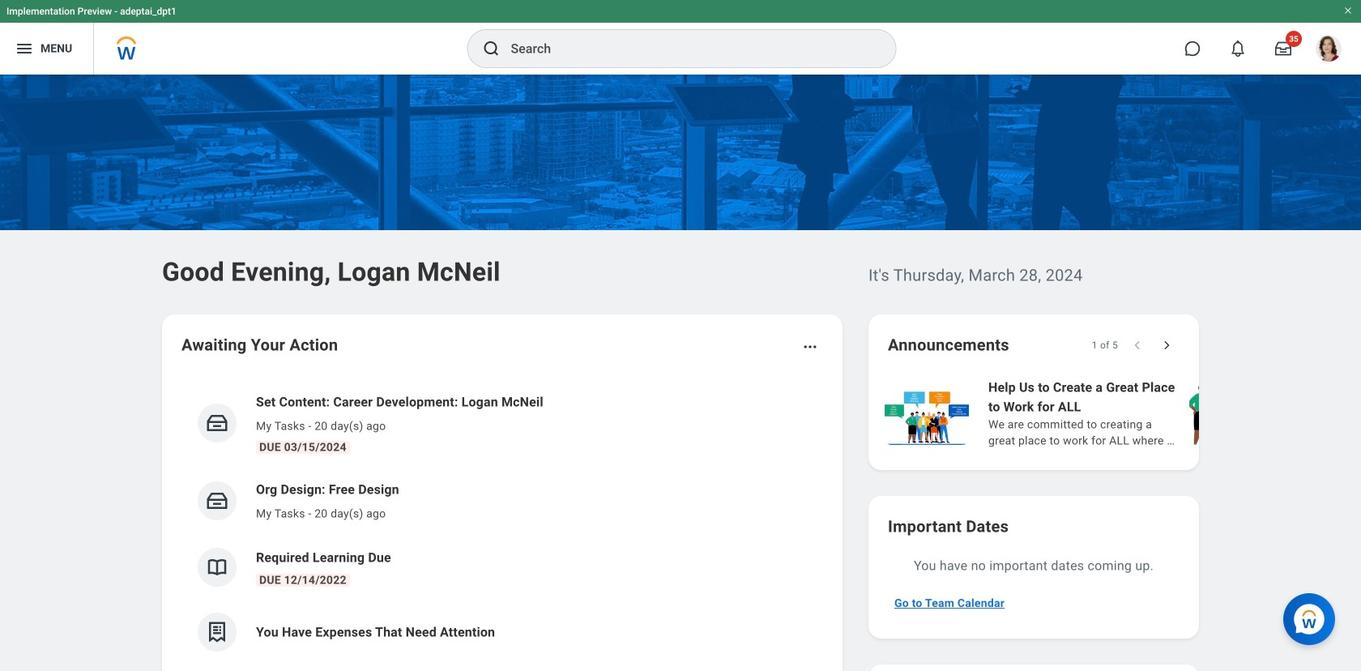 Task type: locate. For each thing, give the bounding box(es) containing it.
1 inbox image from the top
[[205, 411, 229, 435]]

chevron left small image
[[1130, 337, 1146, 353]]

inbox large image
[[1276, 41, 1292, 57]]

1 vertical spatial inbox image
[[205, 489, 229, 513]]

main content
[[0, 75, 1362, 671]]

0 vertical spatial inbox image
[[205, 411, 229, 435]]

Search Workday  search field
[[511, 31, 863, 66]]

book open image
[[205, 555, 229, 580]]

banner
[[0, 0, 1362, 75]]

1 horizontal spatial list
[[882, 376, 1362, 451]]

dashboard expenses image
[[205, 620, 229, 644]]

profile logan mcneil image
[[1317, 36, 1342, 65]]

inbox image
[[205, 411, 229, 435], [205, 489, 229, 513]]

status
[[1093, 339, 1119, 352]]

list
[[882, 376, 1362, 451], [182, 379, 824, 665]]



Task type: describe. For each thing, give the bounding box(es) containing it.
related actions image
[[803, 339, 819, 355]]

chevron right small image
[[1159, 337, 1175, 353]]

justify image
[[15, 39, 34, 58]]

2 inbox image from the top
[[205, 489, 229, 513]]

notifications large image
[[1231, 41, 1247, 57]]

close environment banner image
[[1344, 6, 1354, 15]]

0 horizontal spatial list
[[182, 379, 824, 665]]

search image
[[482, 39, 501, 58]]



Task type: vqa. For each thing, say whether or not it's contained in the screenshot.
204 button
no



